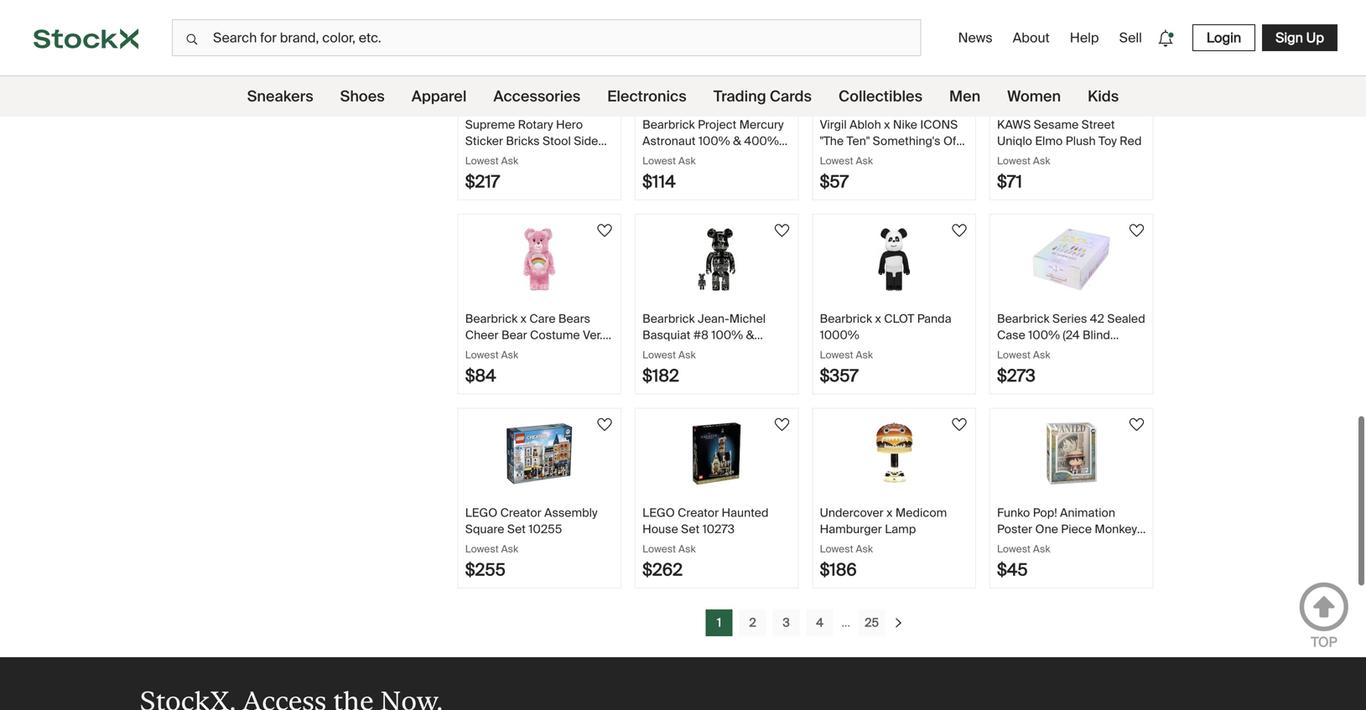 Task type: locate. For each thing, give the bounding box(es) containing it.
bearbrick for $357
[[820, 311, 873, 327]]

square
[[465, 522, 505, 537]]

ask inside "lowest ask $182"
[[679, 349, 696, 362]]

follow image for $262
[[772, 415, 793, 435]]

series
[[1053, 311, 1088, 327]]

1 horizontal spatial creator
[[678, 506, 719, 521]]

0 horizontal spatial 400%
[[465, 344, 500, 359]]

rotary
[[518, 117, 553, 133]]

bearbrick
[[643, 117, 695, 133], [465, 311, 518, 327], [643, 311, 695, 327], [820, 311, 873, 327], [998, 311, 1050, 327]]

lowest inside "lego creator assembly square set 10255 lowest ask $255"
[[465, 543, 499, 556]]

basquiat
[[643, 327, 691, 343]]

red down bricks
[[498, 149, 520, 165]]

x inside bearbrick x care bears cheer bear costume ver. 400% pink
[[521, 311, 527, 327]]

red right toy
[[1120, 133, 1142, 149]]

follow image for $357
[[950, 221, 970, 241]]

stockx logo image
[[34, 28, 138, 49]]

0 horizontal spatial lego
[[465, 506, 498, 521]]

25
[[865, 615, 879, 631]]

lowest
[[465, 154, 499, 167], [643, 154, 676, 167], [820, 154, 854, 167], [998, 154, 1031, 167], [465, 349, 499, 362], [643, 349, 676, 362], [820, 349, 854, 362], [998, 349, 1031, 362], [465, 543, 499, 556], [643, 543, 676, 556], [820, 543, 854, 556], [998, 543, 1031, 556]]

1 horizontal spatial follow image
[[772, 415, 793, 435]]

0 horizontal spatial creator
[[501, 506, 542, 521]]

400% down mercury
[[745, 133, 779, 149]]

&
[[733, 133, 742, 149], [746, 327, 755, 343]]

1 vertical spatial red
[[498, 149, 520, 165]]

lowest ask $84
[[465, 349, 519, 387]]

ask down one
[[1034, 543, 1051, 556]]

ver.
[[583, 327, 603, 343]]

ask down hamburger
[[856, 543, 874, 556]]

ask down #8
[[679, 349, 696, 362]]

3 link
[[773, 610, 800, 637]]

lowest inside lowest ask $217
[[465, 154, 499, 167]]

bearbrick inside bearbrick jean-michel basquiat #8 100% & 400% set
[[643, 311, 695, 327]]

set down astronaut
[[643, 149, 661, 165]]

off
[[944, 133, 961, 149]]

virgil
[[820, 117, 847, 133]]

$182
[[643, 365, 680, 387]]

collectibles
[[839, 87, 923, 106]]

10273
[[703, 522, 735, 537]]

4
[[817, 615, 824, 631]]

& down project
[[733, 133, 742, 149]]

ask down the bear
[[501, 349, 519, 362]]

red inside supreme rotary hero sticker bricks stool side table red
[[498, 149, 520, 165]]

ask down bricks
[[501, 154, 519, 167]]

#8
[[694, 327, 709, 343]]

lowest inside undercover x medicom hamburger lamp lowest ask $186
[[820, 543, 854, 556]]

bearbrick x care bears cheer bear costume ver. 400% pink image
[[481, 228, 599, 291]]

virgil abloh x nike icons "the ten" something's off book
[[820, 117, 961, 165]]

ask
[[501, 154, 519, 167], [679, 154, 696, 167], [856, 154, 874, 167], [1034, 154, 1051, 167], [501, 349, 519, 362], [679, 349, 696, 362], [856, 349, 874, 362], [1034, 349, 1051, 362], [501, 543, 519, 556], [679, 543, 696, 556], [856, 543, 874, 556], [1034, 543, 1051, 556]]

x left clot
[[876, 311, 882, 327]]

bearbrick up 1000%
[[820, 311, 873, 327]]

sell link
[[1113, 22, 1149, 53]]

stool
[[543, 133, 571, 149]]

2 creator from the left
[[678, 506, 719, 521]]

x for $357
[[876, 311, 882, 327]]

100% left (24
[[1029, 327, 1061, 343]]

creator
[[501, 506, 542, 521], [678, 506, 719, 521]]

exclusive
[[998, 554, 1049, 570]]

$57
[[820, 171, 849, 193]]

bearbrick inside bearbrick project mercury astronaut 100% & 400% set
[[643, 117, 695, 133]]

400% inside bearbrick x care bears cheer bear costume ver. 400% pink
[[465, 344, 500, 359]]

kaws
[[998, 117, 1032, 133]]

help
[[1070, 29, 1100, 47]]

follow image for $182
[[772, 221, 793, 241]]

ask down ten"
[[856, 154, 874, 167]]

400% down cheer
[[465, 344, 500, 359]]

nike
[[894, 117, 918, 133]]

x inside undercover x medicom hamburger lamp lowest ask $186
[[887, 506, 893, 521]]

haunted
[[722, 506, 769, 521]]

supreme rotary hero sticker bricks stool side table red image
[[481, 34, 599, 97]]

bearbrick project mercury astronaut 100% & 400% set image
[[659, 34, 776, 97]]

x inside the 'bearbrick x clot panda 1000% lowest ask $357'
[[876, 311, 882, 327]]

follow image for $273
[[1127, 221, 1147, 241]]

lowest down square
[[465, 543, 499, 556]]

0 vertical spatial red
[[1120, 133, 1142, 149]]

ask down 1000%
[[856, 349, 874, 362]]

figure
[[1052, 554, 1086, 570]]

1 lego from the left
[[465, 506, 498, 521]]

set left 10273
[[681, 522, 700, 537]]

lego creator haunted house set 10273 lowest ask $262
[[643, 506, 769, 581]]

one
[[1036, 522, 1059, 537]]

bearbrick inside bearbrick x care bears cheer bear costume ver. 400% pink
[[465, 311, 518, 327]]

42
[[1091, 311, 1105, 327]]

login button
[[1193, 24, 1256, 51]]

$84
[[465, 365, 496, 387]]

#1459
[[1089, 554, 1123, 570]]

1 horizontal spatial &
[[746, 327, 755, 343]]

piece
[[1062, 522, 1093, 537]]

100%
[[699, 133, 731, 149], [712, 327, 744, 343], [1029, 327, 1061, 343]]

apparel link
[[412, 76, 467, 117]]

ask down square
[[501, 543, 519, 556]]

project
[[698, 117, 737, 133]]

400% inside bearbrick project mercury astronaut 100% & 400% set
[[745, 133, 779, 149]]

$45
[[998, 560, 1028, 581]]

lowest down cheer
[[465, 349, 499, 362]]

table
[[465, 149, 495, 165]]

bearbrick project mercury astronaut 100% & 400% set
[[643, 117, 784, 165]]

set down #8
[[681, 344, 699, 359]]

x up lamp
[[887, 506, 893, 521]]

creator inside "lego creator assembly square set 10255 lowest ask $255"
[[501, 506, 542, 521]]

ask inside kaws sesame street uniqlo elmo plush toy red lowest ask $71
[[1034, 154, 1051, 167]]

lowest inside the lowest ask $273
[[998, 349, 1031, 362]]

400% down basquiat
[[643, 344, 678, 359]]

x
[[885, 117, 891, 133], [521, 311, 527, 327], [876, 311, 882, 327], [887, 506, 893, 521]]

1 horizontal spatial red
[[1120, 133, 1142, 149]]

login
[[1207, 29, 1242, 47]]

400%
[[745, 133, 779, 149], [465, 344, 500, 359], [643, 344, 678, 359]]

0 horizontal spatial red
[[498, 149, 520, 165]]

lowest down sticker
[[465, 154, 499, 167]]

& down michel
[[746, 327, 755, 343]]

about link
[[1007, 22, 1057, 53]]

bearbrick for blind
[[998, 311, 1050, 327]]

creator inside 'lego creator haunted house set 10273 lowest ask $262'
[[678, 506, 719, 521]]

x inside virgil abloh x nike icons "the ten" something's off book
[[885, 117, 891, 133]]

"the
[[820, 133, 844, 149]]

& inside bearbrick project mercury astronaut 100% & 400% set
[[733, 133, 742, 149]]

100% down project
[[699, 133, 731, 149]]

lowest inside 'lego creator haunted house set 10273 lowest ask $262'
[[643, 543, 676, 556]]

lowest down uniqlo
[[998, 154, 1031, 167]]

lowest inside kaws sesame street uniqlo elmo plush toy red lowest ask $71
[[998, 154, 1031, 167]]

lowest down 1000%
[[820, 349, 854, 362]]

100% inside bearbrick series 42 sealed case 100% (24 blind boxes)
[[1029, 327, 1061, 343]]

lowest down the case
[[998, 349, 1031, 362]]

lowest ask $217
[[465, 154, 519, 193]]

lowest inside the 'bearbrick x clot panda 1000% lowest ask $357'
[[820, 349, 854, 362]]

1
[[717, 615, 722, 631]]

0 horizontal spatial follow image
[[595, 415, 615, 435]]

1 vertical spatial &
[[746, 327, 755, 343]]

2 lego from the left
[[643, 506, 675, 521]]

ask up $262
[[679, 543, 696, 556]]

help link
[[1064, 22, 1106, 53]]

$217
[[465, 171, 500, 193]]

bearbrick up astronaut
[[643, 117, 695, 133]]

bearbrick up cheer
[[465, 311, 518, 327]]

creator up the "10255"
[[501, 506, 542, 521]]

lowest inside lowest ask $114
[[643, 154, 676, 167]]

2 horizontal spatial follow image
[[950, 26, 970, 47]]

lego up house
[[643, 506, 675, 521]]

$186
[[820, 560, 857, 581]]

follow image for $84
[[595, 221, 615, 241]]

set inside bearbrick project mercury astronaut 100% & 400% set
[[643, 149, 661, 165]]

bearbrick up the case
[[998, 311, 1050, 327]]

blind
[[1083, 327, 1111, 343]]

lowest up $182
[[643, 349, 676, 362]]

0 vertical spatial &
[[733, 133, 742, 149]]

assembly
[[545, 506, 598, 521]]

set
[[643, 149, 661, 165], [681, 344, 699, 359], [508, 522, 526, 537], [681, 522, 700, 537]]

ask down astronaut
[[679, 154, 696, 167]]

lowest down house
[[643, 543, 676, 556]]

lowest down the "the
[[820, 154, 854, 167]]

ask inside "lego creator assembly square set 10255 lowest ask $255"
[[501, 543, 519, 556]]

lowest down poster
[[998, 543, 1031, 556]]

ask down elmo
[[1034, 154, 1051, 167]]

& inside bearbrick jean-michel basquiat #8 100% & 400% set
[[746, 327, 755, 343]]

10255
[[529, 522, 562, 537]]

abloh
[[850, 117, 882, 133]]

bear
[[502, 327, 528, 343]]

kids
[[1088, 87, 1120, 106]]

2 horizontal spatial 400%
[[745, 133, 779, 149]]

100% down jean-
[[712, 327, 744, 343]]

ask inside 'lego creator haunted house set 10273 lowest ask $262'
[[679, 543, 696, 556]]

sign up
[[1276, 29, 1325, 47]]

set left the "10255"
[[508, 522, 526, 537]]

michel
[[730, 311, 766, 327]]

1 horizontal spatial 400%
[[643, 344, 678, 359]]

1 horizontal spatial lego
[[643, 506, 675, 521]]

x up the bear
[[521, 311, 527, 327]]

bearbrick inside bearbrick series 42 sealed case 100% (24 blind boxes)
[[998, 311, 1050, 327]]

ten"
[[847, 133, 870, 149]]

ask inside lowest ask $217
[[501, 154, 519, 167]]

bearbrick jean-michel basquiat #8 100% & 400% set image
[[659, 228, 776, 291]]

sticker
[[465, 133, 503, 149]]

lego inside 'lego creator haunted house set 10273 lowest ask $262'
[[643, 506, 675, 521]]

lowest up $186
[[820, 543, 854, 556]]

notification unread icon image
[[1155, 27, 1178, 50]]

convention
[[1063, 538, 1125, 553]]

lego inside "lego creator assembly square set 10255 lowest ask $255"
[[465, 506, 498, 521]]

supreme
[[465, 117, 515, 133]]

lowest ask $182
[[643, 349, 696, 387]]

ask inside lowest ask $57
[[856, 154, 874, 167]]

hero
[[556, 117, 583, 133]]

tab list containing 1
[[683, 602, 929, 638]]

funko
[[998, 506, 1031, 521]]

100% for $182
[[712, 327, 744, 343]]

follow image
[[1127, 26, 1147, 47], [595, 221, 615, 241], [772, 221, 793, 241], [950, 221, 970, 241], [1127, 221, 1147, 241], [950, 415, 970, 435], [1127, 415, 1147, 435]]

bearbrick up basquiat
[[643, 311, 695, 327]]

0 horizontal spatial &
[[733, 133, 742, 149]]

$357
[[820, 365, 859, 387]]

follow image
[[950, 26, 970, 47], [595, 415, 615, 435], [772, 415, 793, 435]]

ask up $273
[[1034, 349, 1051, 362]]

lego up square
[[465, 506, 498, 521]]

red
[[1120, 133, 1142, 149], [498, 149, 520, 165]]

4 link
[[807, 610, 834, 637]]

(24
[[1064, 327, 1080, 343]]

100% inside bearbrick jean-michel basquiat #8 100% & 400% set
[[712, 327, 744, 343]]

up
[[1307, 29, 1325, 47]]

mercury
[[740, 117, 784, 133]]

creator up 10273
[[678, 506, 719, 521]]

lowest up $114
[[643, 154, 676, 167]]

bearbrick inside the 'bearbrick x clot panda 1000% lowest ask $357'
[[820, 311, 873, 327]]

ask inside lowest ask $45
[[1034, 543, 1051, 556]]

tab list
[[683, 602, 929, 638]]

1 creator from the left
[[501, 506, 542, 521]]

x left nike
[[885, 117, 891, 133]]

lowest inside "lowest ask $182"
[[643, 349, 676, 362]]



Task type: describe. For each thing, give the bounding box(es) containing it.
virgil abloh x nike icons "the ten" something's off book image
[[836, 34, 954, 97]]

lowest inside lowest ask $84
[[465, 349, 499, 362]]

bearbrick x clot panda 1000% lowest ask $357
[[820, 311, 952, 387]]

men
[[950, 87, 981, 106]]

accessories
[[494, 87, 581, 106]]

kaws sesame street uniqlo elmo plush toy red image
[[1013, 34, 1131, 97]]

lego creator assembly square set 10255 lowest ask $255
[[465, 506, 598, 581]]

stockx logo link
[[0, 0, 172, 76]]

shoes
[[340, 87, 385, 106]]

bearbrick for ver.
[[465, 311, 518, 327]]

monkey
[[1095, 522, 1138, 537]]

bearbrick x clot panda 1000% image
[[836, 228, 954, 291]]

bearbrick jean-michel basquiat #8 100% & 400% set
[[643, 311, 766, 359]]

plush
[[1066, 133, 1096, 149]]

trading cards link
[[714, 76, 812, 117]]

ask inside lowest ask $114
[[679, 154, 696, 167]]

lowest inside lowest ask $45
[[998, 543, 1031, 556]]

house
[[643, 522, 679, 537]]

next image
[[892, 614, 906, 633]]

$262
[[643, 560, 683, 581]]

bearbrick for set
[[643, 117, 695, 133]]

$71
[[998, 171, 1023, 193]]

news link
[[952, 22, 1000, 53]]

Search... search field
[[172, 19, 922, 56]]

lamp
[[885, 522, 917, 537]]

icons
[[921, 117, 958, 133]]

bearbrick for 400%
[[643, 311, 695, 327]]

$255
[[465, 560, 506, 581]]

creator for $255
[[501, 506, 542, 521]]

3
[[783, 615, 790, 631]]

lowest ask $57
[[820, 154, 874, 193]]

lowest ask $273
[[998, 349, 1051, 387]]

set inside "lego creator assembly square set 10255 lowest ask $255"
[[508, 522, 526, 537]]

ask inside the 'bearbrick x clot panda 1000% lowest ask $357'
[[856, 349, 874, 362]]

bearbrick x care bears cheer bear costume ver. 400% pink
[[465, 311, 603, 359]]

funko pop! animation poster one piece monkey d. luffy fall convention exclusive figure #1459 image
[[1013, 422, 1131, 485]]

bears
[[559, 311, 591, 327]]

care
[[530, 311, 556, 327]]

panda
[[918, 311, 952, 327]]

sign up button
[[1263, 24, 1338, 51]]

women
[[1008, 87, 1062, 106]]

400% inside bearbrick jean-michel basquiat #8 100% & 400% set
[[643, 344, 678, 359]]

bricks
[[506, 133, 540, 149]]

x for ver.
[[521, 311, 527, 327]]

jean-
[[698, 311, 730, 327]]

$273
[[998, 365, 1036, 387]]

luffy
[[1011, 538, 1038, 553]]

toy
[[1099, 133, 1118, 149]]

undercover x medicom hamburger lamp lowest ask $186
[[820, 506, 948, 581]]

red inside kaws sesame street uniqlo elmo plush toy red lowest ask $71
[[1120, 133, 1142, 149]]

lego for $255
[[465, 506, 498, 521]]

ask inside lowest ask $84
[[501, 349, 519, 362]]

follow image for $186
[[950, 415, 970, 435]]

$114
[[643, 171, 676, 193]]

undercover x medicom hamburger lamp image
[[836, 422, 954, 485]]

100% for $273
[[1029, 327, 1061, 343]]

costume
[[530, 327, 580, 343]]

undercover
[[820, 506, 884, 521]]

lego for $262
[[643, 506, 675, 521]]

side
[[574, 133, 599, 149]]

apparel
[[412, 87, 467, 106]]

lego creator haunted house set 10273 image
[[659, 422, 776, 485]]

funko pop! animation poster one piece monkey d. luffy fall convention exclusive figure #1459
[[998, 506, 1138, 570]]

fall
[[1041, 538, 1060, 553]]

1 link
[[706, 610, 733, 637]]

case
[[998, 327, 1026, 343]]

shoes link
[[340, 76, 385, 117]]

bearbrick series 42 sealed case 100% (24 blind boxes) image
[[1013, 228, 1131, 291]]

men link
[[950, 76, 981, 117]]

supreme rotary hero sticker bricks stool side table red
[[465, 117, 599, 165]]

ask inside the lowest ask $273
[[1034, 349, 1051, 362]]

lowest ask $114
[[643, 154, 696, 193]]

about
[[1013, 29, 1050, 47]]

follow image for $45
[[1127, 415, 1147, 435]]

set inside 'lego creator haunted house set 10273 lowest ask $262'
[[681, 522, 700, 537]]

d.
[[998, 538, 1009, 553]]

lowest ask $45
[[998, 543, 1051, 581]]

trading cards
[[714, 87, 812, 106]]

kaws sesame street uniqlo elmo plush toy red lowest ask $71
[[998, 117, 1142, 193]]

astronaut
[[643, 133, 696, 149]]

creator for $262
[[678, 506, 719, 521]]

follow image for $71
[[1127, 26, 1147, 47]]

pop!
[[1034, 506, 1058, 521]]

accessories link
[[494, 76, 581, 117]]

electronics
[[608, 87, 687, 106]]

uniqlo
[[998, 133, 1033, 149]]

bearbrick series 42 sealed case 100% (24 blind boxes)
[[998, 311, 1146, 359]]

ask inside undercover x medicom hamburger lamp lowest ask $186
[[856, 543, 874, 556]]

hamburger
[[820, 522, 883, 537]]

x for $186
[[887, 506, 893, 521]]

back to top image
[[1300, 582, 1350, 633]]

something's
[[873, 133, 941, 149]]

...
[[842, 615, 851, 631]]

pink
[[503, 344, 526, 359]]

book
[[820, 149, 848, 165]]

25 link
[[859, 610, 886, 637]]

follow image for $57
[[950, 26, 970, 47]]

100% inside bearbrick project mercury astronaut 100% & 400% set
[[699, 133, 731, 149]]

medicom
[[896, 506, 948, 521]]

follow image for $255
[[595, 415, 615, 435]]

product category switcher element
[[0, 76, 1367, 117]]

street
[[1082, 117, 1116, 133]]

sesame
[[1034, 117, 1079, 133]]

set inside bearbrick jean-michel basquiat #8 100% & 400% set
[[681, 344, 699, 359]]

2 link
[[740, 610, 767, 637]]

trading
[[714, 87, 767, 106]]

lowest inside lowest ask $57
[[820, 154, 854, 167]]

electronics link
[[608, 76, 687, 117]]

lego creator assembly square set 10255 image
[[481, 422, 599, 485]]

sneakers
[[247, 87, 314, 106]]



Task type: vqa. For each thing, say whether or not it's contained in the screenshot.


